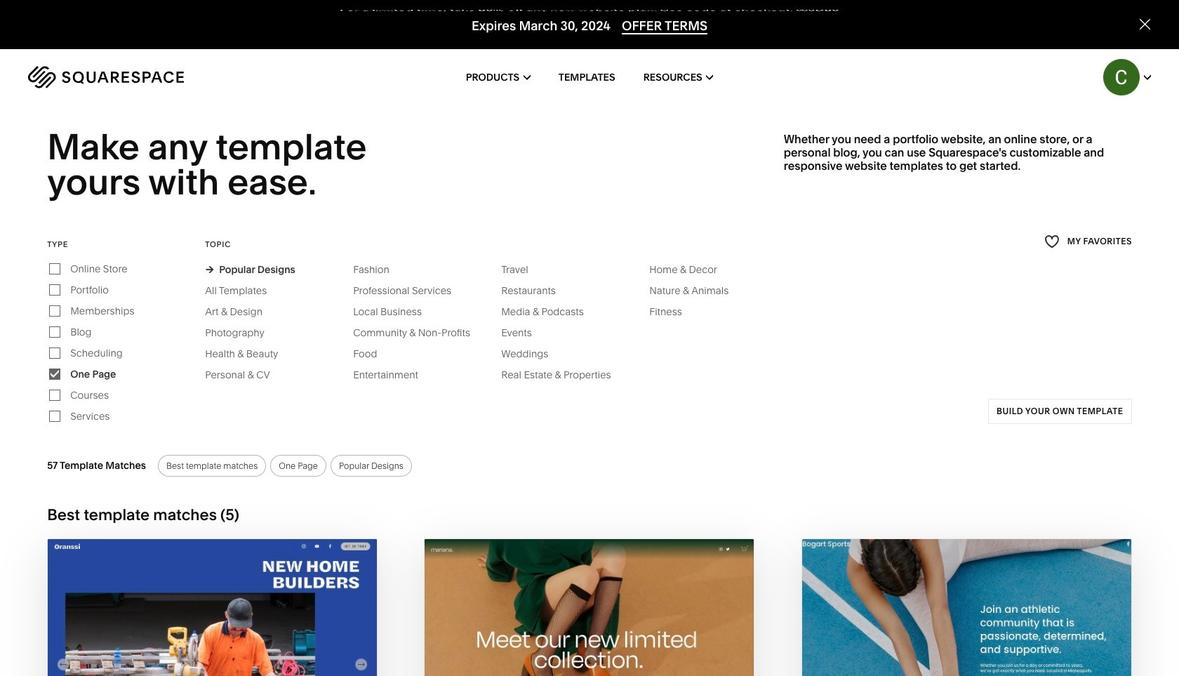 Task type: locate. For each thing, give the bounding box(es) containing it.
mariana image
[[425, 539, 755, 676]]

main content
[[0, 0, 1180, 676]]

bogart image
[[803, 539, 1132, 676]]



Task type: vqa. For each thing, say whether or not it's contained in the screenshot.
& for Decor
no



Task type: describe. For each thing, give the bounding box(es) containing it.
oranssi image
[[48, 539, 377, 676]]



